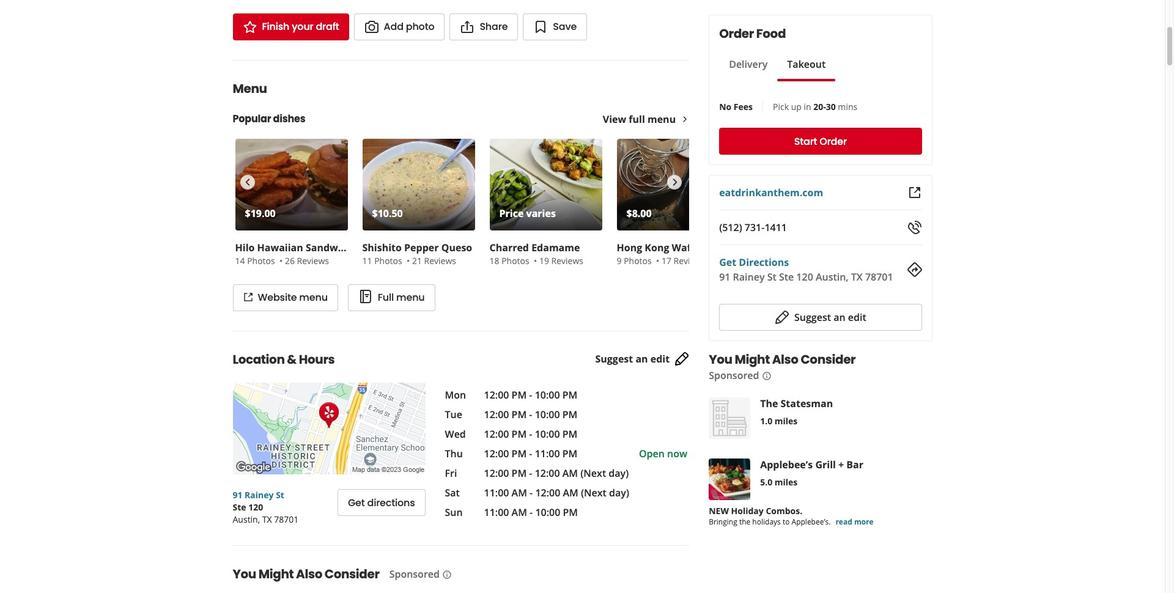 Task type: describe. For each thing, give the bounding box(es) containing it.
finish
[[262, 20, 289, 34]]

thu
[[445, 447, 463, 460]]

full menu link
[[348, 284, 435, 311]]

mon
[[445, 388, 466, 402]]

suggest an edit button
[[719, 304, 922, 331]]

combos.
[[766, 505, 802, 517]]

10:00 for mon
[[535, 388, 560, 402]]

menu for full menu
[[396, 290, 425, 305]]

location
[[233, 351, 285, 368]]

17 reviews
[[662, 255, 706, 267]]

no fees
[[719, 101, 753, 113]]

fees
[[734, 101, 753, 113]]

price varies
[[499, 207, 556, 220]]

photo
[[406, 20, 434, 34]]

91 inside 91 rainey st ste 120 austin, tx 78701
[[233, 489, 242, 501]]

location & hours element
[[213, 331, 717, 526]]

9
[[617, 255, 622, 267]]

+
[[838, 458, 844, 471]]

popular dishes
[[233, 112, 305, 126]]

full menu
[[378, 290, 425, 305]]

menu
[[233, 80, 267, 97]]

(next for 12:00 pm - 12:00 am (next day)
[[580, 467, 606, 480]]

to
[[783, 517, 790, 527]]

up
[[791, 101, 802, 113]]

19
[[539, 255, 549, 267]]

statesman
[[781, 397, 833, 410]]

ste inside get directions 91 rainey st ste 120 austin, tx 78701
[[779, 270, 794, 284]]

add photo
[[384, 20, 434, 34]]

24 star v2 image
[[242, 20, 257, 34]]

- for wed
[[529, 427, 532, 441]]

reviews for kong
[[674, 255, 706, 267]]

get directions link
[[719, 256, 789, 269]]

- for fri
[[529, 467, 532, 480]]

photos inside the charred edamame 18 photos
[[501, 255, 529, 267]]

no
[[719, 101, 731, 113]]

an inside location & hours element
[[636, 352, 648, 366]]

91 rainey st link
[[233, 489, 284, 501]]

18
[[489, 255, 499, 267]]

applebee's grill + bar image
[[709, 459, 750, 500]]

26 reviews
[[285, 255, 329, 267]]

directions
[[367, 496, 415, 510]]

- for tue
[[529, 408, 532, 421]]

hilo
[[235, 241, 255, 254]]

menu for website menu
[[299, 290, 328, 305]]

consider for 16 info v2 image
[[325, 566, 379, 583]]

photos for hilo
[[247, 255, 275, 267]]

read more link
[[836, 517, 874, 527]]

pick
[[773, 101, 789, 113]]

website menu
[[258, 290, 328, 305]]

suggest inside suggest an edit button
[[794, 311, 831, 324]]

the statesman image
[[709, 397, 750, 439]]

(512)
[[719, 221, 742, 234]]

dishes
[[273, 112, 305, 126]]

get directions link
[[337, 489, 425, 516]]

mins
[[838, 101, 857, 113]]

directions
[[739, 256, 789, 269]]

30
[[826, 101, 836, 113]]

also for 16 info v2 icon
[[772, 351, 798, 368]]

12:00 pm - 10:00 pm for tue
[[484, 408, 577, 421]]

day) for 11:00 am - 12:00 am (next day)
[[609, 486, 629, 500]]

delivery
[[729, 57, 768, 71]]

miles inside applebee's grill + bar 5.0 miles
[[775, 476, 798, 488]]

applebee's grill + bar link
[[760, 458, 863, 471]]

1411
[[765, 221, 787, 234]]

tab list containing delivery
[[719, 57, 835, 81]]

rainey inside get directions 91 rainey st ste 120 austin, tx 78701
[[733, 270, 765, 284]]

finish your draft
[[262, 20, 339, 34]]

full
[[629, 113, 645, 126]]

12:00 for thu
[[484, 447, 509, 460]]

ste inside 91 rainey st ste 120 austin, tx 78701
[[233, 501, 246, 513]]

waffle
[[672, 241, 703, 254]]

0 vertical spatial 11:00
[[535, 447, 560, 460]]

91 rainey st ste 120 austin, tx 78701
[[233, 489, 299, 525]]

(512) 731-1411
[[719, 221, 787, 234]]

eatdrinkanthem.com
[[719, 186, 823, 199]]

miles inside the statesman 1.0 miles
[[775, 415, 798, 427]]

24 pencil v2 image inside suggest an edit button
[[775, 310, 789, 325]]

an inside button
[[834, 311, 845, 324]]

bringing
[[709, 517, 737, 527]]

austin, inside 91 rainey st ste 120 austin, tx 78701
[[233, 514, 260, 525]]

am down 12:00 pm - 12:00 am (next day)
[[563, 486, 578, 500]]

&
[[287, 351, 297, 368]]

charred
[[489, 241, 529, 254]]

draft
[[316, 20, 339, 34]]

holidays
[[752, 517, 781, 527]]

hong kong waffle image
[[617, 139, 729, 231]]

finish your draft link
[[233, 13, 349, 40]]

the
[[739, 517, 750, 527]]

12:00 pm - 12:00 am (next day)
[[484, 467, 629, 480]]

fri
[[445, 467, 457, 480]]

17
[[662, 255, 671, 267]]

food
[[756, 25, 786, 42]]

share button
[[450, 13, 518, 40]]

am up 11:00 am - 10:00 pm
[[512, 486, 527, 500]]

queso
[[441, 241, 472, 254]]

photos for hong
[[624, 255, 652, 267]]

10:00 for sun
[[535, 506, 560, 519]]

hours
[[299, 351, 335, 368]]

10:00 for tue
[[535, 408, 560, 421]]

new holiday combos. bringing the holidays to applebee's. read more
[[709, 505, 874, 527]]

suggest inside suggest an edit link
[[595, 352, 633, 366]]

24 directions v2 image
[[907, 262, 922, 277]]

14 chevron right outline image
[[681, 115, 689, 124]]

12:00 for wed
[[484, 427, 509, 441]]

10:00 for wed
[[535, 427, 560, 441]]

st inside get directions 91 rainey st ste 120 austin, tx 78701
[[767, 270, 776, 284]]

the statesman link
[[760, 397, 833, 410]]

hong kong waffle 9 photos
[[617, 241, 703, 267]]

might for 16 info v2 image
[[259, 566, 294, 583]]

suggest an edit inside location & hours element
[[595, 352, 670, 366]]

get for get directions 91 rainey st ste 120 austin, tx 78701
[[719, 256, 736, 269]]

applebee's grill + bar 5.0 miles
[[760, 458, 863, 488]]

am down 11:00 am - 12:00 am (next day)
[[512, 506, 527, 519]]

applebee's.
[[792, 517, 831, 527]]

am up 11:00 am - 12:00 am (next day)
[[562, 467, 578, 480]]

reviews for pepper
[[424, 255, 456, 267]]

pepper
[[404, 241, 439, 254]]

open
[[639, 447, 665, 460]]

11
[[362, 255, 372, 267]]

get for get directions
[[348, 496, 365, 510]]

12:00 pm - 10:00 pm for wed
[[484, 427, 577, 441]]

120 inside get directions 91 rainey st ste 120 austin, tx 78701
[[796, 270, 813, 284]]

save
[[553, 20, 577, 34]]

12:00 up 11:00 am - 12:00 am (next day)
[[535, 467, 560, 480]]

24 menu v2 image
[[358, 289, 373, 304]]



Task type: vqa. For each thing, say whether or not it's contained in the screenshot.
We're open late IMAGE
no



Task type: locate. For each thing, give the bounding box(es) containing it.
reviews for hawaiian
[[297, 255, 329, 267]]

0 vertical spatial consider
[[801, 351, 856, 368]]

day) for 12:00 pm - 12:00 am (next day)
[[609, 467, 629, 480]]

1 horizontal spatial edit
[[848, 311, 866, 324]]

0 horizontal spatial also
[[296, 566, 322, 583]]

order inside start order button
[[820, 134, 847, 148]]

12:00 for mon
[[484, 388, 509, 402]]

1 (next from the top
[[580, 467, 606, 480]]

read
[[836, 517, 852, 527]]

st inside 91 rainey st ste 120 austin, tx 78701
[[276, 489, 284, 501]]

website
[[258, 290, 297, 305]]

3 reviews from the left
[[551, 255, 583, 267]]

edamame
[[531, 241, 580, 254]]

photos down the hilo
[[247, 255, 275, 267]]

austin,
[[816, 270, 848, 284], [233, 514, 260, 525]]

pm
[[512, 388, 527, 402], [562, 388, 577, 402], [512, 408, 527, 421], [562, 408, 577, 421], [512, 427, 527, 441], [562, 427, 577, 441], [512, 447, 527, 460], [562, 447, 577, 460], [512, 467, 527, 480], [563, 506, 578, 519]]

0 vertical spatial 24 pencil v2 image
[[775, 310, 789, 325]]

0 vertical spatial suggest an edit
[[794, 311, 866, 324]]

edit inside location & hours element
[[650, 352, 670, 366]]

get down the "(512)"
[[719, 256, 736, 269]]

1 reviews from the left
[[297, 255, 329, 267]]

eatdrinkanthem.com link
[[719, 186, 823, 199]]

hilo hawaiian sandwich 14 photos
[[235, 241, 352, 267]]

0 vertical spatial you
[[709, 351, 732, 368]]

2 photos from the left
[[374, 255, 402, 267]]

1 vertical spatial 11:00
[[484, 486, 509, 500]]

get directions 91 rainey st ste 120 austin, tx 78701
[[719, 256, 893, 284]]

get inside location & hours element
[[348, 496, 365, 510]]

91 inside get directions 91 rainey st ste 120 austin, tx 78701
[[719, 270, 730, 284]]

1 horizontal spatial might
[[735, 351, 770, 368]]

next image
[[668, 175, 681, 190]]

you might also consider for 16 info v2 icon
[[709, 351, 856, 368]]

add
[[384, 20, 403, 34]]

tx down 91 rainey st link
[[262, 514, 272, 525]]

0 vertical spatial 78701
[[865, 270, 893, 284]]

78701 inside 91 rainey st ste 120 austin, tx 78701
[[274, 514, 299, 525]]

takeout tab panel
[[719, 81, 835, 86]]

12:00 pm - 10:00 pm for mon
[[484, 388, 577, 402]]

1 12:00 pm - 10:00 pm from the top
[[484, 388, 577, 402]]

1 vertical spatial get
[[348, 496, 365, 510]]

austin, inside get directions 91 rainey st ste 120 austin, tx 78701
[[816, 270, 848, 284]]

you for 16 info v2 icon
[[709, 351, 732, 368]]

1 vertical spatial 120
[[248, 501, 263, 513]]

0 horizontal spatial st
[[276, 489, 284, 501]]

tue
[[445, 408, 462, 421]]

0 vertical spatial an
[[834, 311, 845, 324]]

photos down shishito
[[374, 255, 402, 267]]

0 vertical spatial ste
[[779, 270, 794, 284]]

hilo hawaiian sandwich image
[[235, 139, 348, 231]]

- for sun
[[530, 506, 533, 519]]

save button
[[523, 13, 587, 40]]

0 horizontal spatial suggest an edit
[[595, 352, 670, 366]]

21 reviews
[[412, 255, 456, 267]]

(next
[[580, 467, 606, 480], [581, 486, 607, 500]]

miles
[[775, 415, 798, 427], [775, 476, 798, 488]]

applebee's
[[760, 458, 813, 471]]

0 vertical spatial sponsored
[[709, 369, 759, 382]]

add photo link
[[354, 13, 445, 40]]

price
[[499, 207, 524, 220]]

1 photos from the left
[[247, 255, 275, 267]]

0 horizontal spatial 24 pencil v2 image
[[675, 352, 689, 366]]

3 12:00 pm - 10:00 pm from the top
[[484, 427, 577, 441]]

your
[[292, 20, 313, 34]]

reviews down waffle
[[674, 255, 706, 267]]

website menu link
[[233, 284, 338, 311]]

sponsored for 16 info v2 image
[[389, 567, 440, 581]]

reviews
[[297, 255, 329, 267], [424, 255, 456, 267], [551, 255, 583, 267], [674, 255, 706, 267]]

kong
[[645, 241, 669, 254]]

24 pencil v2 image
[[775, 310, 789, 325], [675, 352, 689, 366]]

1 vertical spatial 24 pencil v2 image
[[675, 352, 689, 366]]

5.0
[[760, 476, 772, 488]]

tx inside 91 rainey st ste 120 austin, tx 78701
[[262, 514, 272, 525]]

120 down 91 rainey st link
[[248, 501, 263, 513]]

1 horizontal spatial ste
[[779, 270, 794, 284]]

get left directions
[[348, 496, 365, 510]]

1 vertical spatial (next
[[581, 486, 607, 500]]

0 vertical spatial miles
[[775, 415, 798, 427]]

edit inside button
[[848, 311, 866, 324]]

sponsored left 16 info v2 image
[[389, 567, 440, 581]]

you might also consider
[[709, 351, 856, 368], [233, 566, 379, 583]]

21
[[412, 255, 422, 267]]

78701 inside get directions 91 rainey st ste 120 austin, tx 78701
[[865, 270, 893, 284]]

photos inside hilo hawaiian sandwich 14 photos
[[247, 255, 275, 267]]

0 vertical spatial also
[[772, 351, 798, 368]]

(next up 11:00 am - 12:00 am (next day)
[[580, 467, 606, 480]]

reviews down queso
[[424, 255, 456, 267]]

24 external link v2 image
[[907, 185, 922, 200]]

1 horizontal spatial 120
[[796, 270, 813, 284]]

$19.00
[[245, 207, 276, 220]]

you
[[709, 351, 732, 368], [233, 566, 256, 583]]

0 horizontal spatial tx
[[262, 514, 272, 525]]

get inside get directions 91 rainey st ste 120 austin, tx 78701
[[719, 256, 736, 269]]

0 vertical spatial you might also consider
[[709, 351, 856, 368]]

2 12:00 pm - 10:00 pm from the top
[[484, 408, 577, 421]]

12:00 for tue
[[484, 408, 509, 421]]

austin, up suggest an edit button
[[816, 270, 848, 284]]

photos down hong
[[624, 255, 652, 267]]

1 vertical spatial edit
[[650, 352, 670, 366]]

16 info v2 image
[[442, 570, 452, 580]]

in
[[804, 101, 811, 113]]

11:00 for 10:00
[[484, 506, 509, 519]]

24 camera v2 image
[[364, 20, 379, 34]]

11:00 am - 10:00 pm
[[484, 506, 578, 519]]

miles right 1.0
[[775, 415, 798, 427]]

0 vertical spatial get
[[719, 256, 736, 269]]

you for 16 info v2 image
[[233, 566, 256, 583]]

0 horizontal spatial 91
[[233, 489, 242, 501]]

1 vertical spatial you
[[233, 566, 256, 583]]

1 horizontal spatial consider
[[801, 351, 856, 368]]

ste down 91 rainey st link
[[233, 501, 246, 513]]

0 vertical spatial 91
[[719, 270, 730, 284]]

reviews down sandwich
[[297, 255, 329, 267]]

might for 16 info v2 icon
[[735, 351, 770, 368]]

0 horizontal spatial 78701
[[274, 514, 299, 525]]

menu inside 'website menu' link
[[299, 290, 328, 305]]

holiday
[[731, 505, 764, 517]]

0 vertical spatial might
[[735, 351, 770, 368]]

1 horizontal spatial st
[[767, 270, 776, 284]]

rainey inside 91 rainey st ste 120 austin, tx 78701
[[245, 489, 274, 501]]

26
[[285, 255, 295, 267]]

- for mon
[[529, 388, 532, 402]]

0 vertical spatial rainey
[[733, 270, 765, 284]]

0 horizontal spatial ste
[[233, 501, 246, 513]]

0 vertical spatial day)
[[609, 467, 629, 480]]

1 vertical spatial you might also consider
[[233, 566, 379, 583]]

0 horizontal spatial rainey
[[245, 489, 274, 501]]

0 horizontal spatial sponsored
[[389, 567, 440, 581]]

1 horizontal spatial 91
[[719, 270, 730, 284]]

1 horizontal spatial order
[[820, 134, 847, 148]]

view full menu
[[603, 113, 676, 126]]

photos down charred
[[501, 255, 529, 267]]

(next for 11:00 am - 12:00 am (next day)
[[581, 486, 607, 500]]

120
[[796, 270, 813, 284], [248, 501, 263, 513]]

0 horizontal spatial austin,
[[233, 514, 260, 525]]

12:00 down 12:00 pm - 11:00 pm
[[484, 467, 509, 480]]

12:00 down 12:00 pm - 12:00 am (next day)
[[535, 486, 560, 500]]

bar
[[846, 458, 863, 471]]

tx inside get directions 91 rainey st ste 120 austin, tx 78701
[[851, 270, 863, 284]]

12:00 pm - 11:00 pm
[[484, 447, 577, 460]]

1 horizontal spatial 24 pencil v2 image
[[775, 310, 789, 325]]

10:00
[[535, 388, 560, 402], [535, 408, 560, 421], [535, 427, 560, 441], [535, 506, 560, 519]]

1 horizontal spatial menu
[[396, 290, 425, 305]]

order food
[[719, 25, 786, 42]]

2 vertical spatial 11:00
[[484, 506, 509, 519]]

1 vertical spatial an
[[636, 352, 648, 366]]

0 vertical spatial suggest
[[794, 311, 831, 324]]

1 vertical spatial ste
[[233, 501, 246, 513]]

charred edamame 18 photos
[[489, 241, 580, 267]]

1 horizontal spatial get
[[719, 256, 736, 269]]

tx up suggest an edit button
[[851, 270, 863, 284]]

start order button
[[719, 128, 922, 155]]

reviews down edamame
[[551, 255, 583, 267]]

1 horizontal spatial tx
[[851, 270, 863, 284]]

- for sat
[[530, 486, 533, 500]]

charred edamame image
[[489, 139, 602, 231]]

miles down applebee's
[[775, 476, 798, 488]]

11:00 up 11:00 am - 10:00 pm
[[484, 486, 509, 500]]

78701 left 24 directions v2 image
[[865, 270, 893, 284]]

sponsored left 16 info v2 icon
[[709, 369, 759, 382]]

photos for shishito
[[374, 255, 402, 267]]

12:00 pm - 10:00 pm
[[484, 388, 577, 402], [484, 408, 577, 421], [484, 427, 577, 441]]

0 vertical spatial 12:00 pm - 10:00 pm
[[484, 388, 577, 402]]

0 vertical spatial order
[[719, 25, 754, 42]]

1 vertical spatial order
[[820, 134, 847, 148]]

1 horizontal spatial suggest
[[794, 311, 831, 324]]

0 horizontal spatial an
[[636, 352, 648, 366]]

12:00 right mon
[[484, 388, 509, 402]]

photos
[[247, 255, 275, 267], [374, 255, 402, 267], [501, 255, 529, 267], [624, 255, 652, 267]]

view
[[603, 113, 626, 126]]

24 share v2 image
[[460, 20, 475, 34]]

4 photos from the left
[[624, 255, 652, 267]]

1.0
[[760, 415, 772, 427]]

1 vertical spatial suggest
[[595, 352, 633, 366]]

12:00 right thu at the left bottom of page
[[484, 447, 509, 460]]

$10.50
[[372, 207, 403, 220]]

wed
[[445, 427, 466, 441]]

(next down 12:00 pm - 12:00 am (next day)
[[581, 486, 607, 500]]

0 horizontal spatial edit
[[650, 352, 670, 366]]

2 reviews from the left
[[424, 255, 456, 267]]

sponsored for 16 info v2 icon
[[709, 369, 759, 382]]

16 external link v2 image
[[243, 292, 253, 302]]

1 vertical spatial also
[[296, 566, 322, 583]]

0 vertical spatial tx
[[851, 270, 863, 284]]

1 miles from the top
[[775, 415, 798, 427]]

1 vertical spatial rainey
[[245, 489, 274, 501]]

1 vertical spatial austin,
[[233, 514, 260, 525]]

1 horizontal spatial rainey
[[733, 270, 765, 284]]

order right the start
[[820, 134, 847, 148]]

78701 down 91 rainey st link
[[274, 514, 299, 525]]

1 horizontal spatial you might also consider
[[709, 351, 856, 368]]

order up the delivery
[[719, 25, 754, 42]]

0 horizontal spatial consider
[[325, 566, 379, 583]]

12:00 up 12:00 pm - 11:00 pm
[[484, 427, 509, 441]]

-
[[529, 388, 532, 402], [529, 408, 532, 421], [529, 427, 532, 441], [529, 447, 532, 460], [529, 467, 532, 480], [530, 486, 533, 500], [530, 506, 533, 519]]

now
[[667, 447, 687, 460]]

takeout
[[787, 57, 826, 71]]

12:00 for fri
[[484, 467, 509, 480]]

- for thu
[[529, 447, 532, 460]]

$8.00
[[626, 207, 652, 220]]

menu element
[[213, 60, 732, 311]]

1 vertical spatial might
[[259, 566, 294, 583]]

tx
[[851, 270, 863, 284], [262, 514, 272, 525]]

shishito
[[362, 241, 402, 254]]

19 reviews
[[539, 255, 583, 267]]

1 vertical spatial tx
[[262, 514, 272, 525]]

shishito pepper queso image
[[362, 139, 475, 231]]

0 horizontal spatial order
[[719, 25, 754, 42]]

12:00
[[484, 388, 509, 402], [484, 408, 509, 421], [484, 427, 509, 441], [484, 447, 509, 460], [484, 467, 509, 480], [535, 467, 560, 480], [535, 486, 560, 500]]

1 vertical spatial suggest an edit
[[595, 352, 670, 366]]

hong
[[617, 241, 642, 254]]

menu right full
[[396, 290, 425, 305]]

more
[[854, 517, 874, 527]]

you might also consider for 16 info v2 image
[[233, 566, 379, 583]]

photos inside shishito pepper queso 11 photos
[[374, 255, 402, 267]]

ste down directions on the top of page
[[779, 270, 794, 284]]

menu inside full menu link
[[396, 290, 425, 305]]

0 vertical spatial st
[[767, 270, 776, 284]]

sandwich
[[306, 241, 352, 254]]

16 info v2 image
[[762, 371, 771, 381]]

menu right website at the left of page
[[299, 290, 328, 305]]

2 horizontal spatial menu
[[648, 113, 676, 126]]

12:00 right tue
[[484, 408, 509, 421]]

reviews for edamame
[[551, 255, 583, 267]]

3 photos from the left
[[501, 255, 529, 267]]

11:00 right sun
[[484, 506, 509, 519]]

shishito pepper queso 11 photos
[[362, 241, 472, 267]]

1 vertical spatial sponsored
[[389, 567, 440, 581]]

1 horizontal spatial austin,
[[816, 270, 848, 284]]

2 miles from the top
[[775, 476, 798, 488]]

1 vertical spatial 12:00 pm - 10:00 pm
[[484, 408, 577, 421]]

2 (next from the top
[[581, 486, 607, 500]]

4 reviews from the left
[[674, 255, 706, 267]]

map image
[[233, 383, 425, 474]]

1 vertical spatial miles
[[775, 476, 798, 488]]

sat
[[445, 486, 460, 500]]

11:00 up 12:00 pm - 12:00 am (next day)
[[535, 447, 560, 460]]

also for 16 info v2 image
[[296, 566, 322, 583]]

24 pencil v2 image inside location & hours element
[[675, 352, 689, 366]]

0 vertical spatial 120
[[796, 270, 813, 284]]

0 vertical spatial (next
[[580, 467, 606, 480]]

1 horizontal spatial 78701
[[865, 270, 893, 284]]

1 vertical spatial 91
[[233, 489, 242, 501]]

24 phone v2 image
[[907, 220, 922, 235]]

pick up in 20-30 mins
[[773, 101, 857, 113]]

24 save outline v2 image
[[533, 20, 548, 34]]

1 vertical spatial st
[[276, 489, 284, 501]]

0 horizontal spatial you might also consider
[[233, 566, 379, 583]]

0 horizontal spatial get
[[348, 496, 365, 510]]

1 horizontal spatial sponsored
[[709, 369, 759, 382]]

1 vertical spatial day)
[[609, 486, 629, 500]]

1 vertical spatial consider
[[325, 566, 379, 583]]

suggest
[[794, 311, 831, 324], [595, 352, 633, 366]]

120 up suggest an edit button
[[796, 270, 813, 284]]

0 horizontal spatial menu
[[299, 290, 328, 305]]

0 vertical spatial edit
[[848, 311, 866, 324]]

0 horizontal spatial you
[[233, 566, 256, 583]]

1 vertical spatial 78701
[[274, 514, 299, 525]]

view full menu link
[[603, 113, 689, 126]]

previous image
[[240, 175, 254, 190]]

hawaiian
[[257, 241, 303, 254]]

photos inside hong kong waffle 9 photos
[[624, 255, 652, 267]]

consider for 16 info v2 icon
[[801, 351, 856, 368]]

suggest an edit inside button
[[794, 311, 866, 324]]

120 inside 91 rainey st ste 120 austin, tx 78701
[[248, 501, 263, 513]]

1 horizontal spatial suggest an edit
[[794, 311, 866, 324]]

2 vertical spatial 12:00 pm - 10:00 pm
[[484, 427, 577, 441]]

1 horizontal spatial you
[[709, 351, 732, 368]]

0 horizontal spatial 120
[[248, 501, 263, 513]]

0 vertical spatial austin,
[[816, 270, 848, 284]]

austin, down 91 rainey st link
[[233, 514, 260, 525]]

tab list
[[719, 57, 835, 81]]

0 horizontal spatial might
[[259, 566, 294, 583]]

11:00 for 12:00
[[484, 486, 509, 500]]

1 horizontal spatial also
[[772, 351, 798, 368]]

full
[[378, 290, 394, 305]]

0 horizontal spatial suggest
[[595, 352, 633, 366]]

91
[[719, 270, 730, 284], [233, 489, 242, 501]]

the
[[760, 397, 778, 410]]

1 horizontal spatial an
[[834, 311, 845, 324]]

get directions
[[348, 496, 415, 510]]

menu left 14 chevron right outline image at the right top of page
[[648, 113, 676, 126]]

20-
[[813, 101, 826, 113]]

11:00
[[535, 447, 560, 460], [484, 486, 509, 500], [484, 506, 509, 519]]



